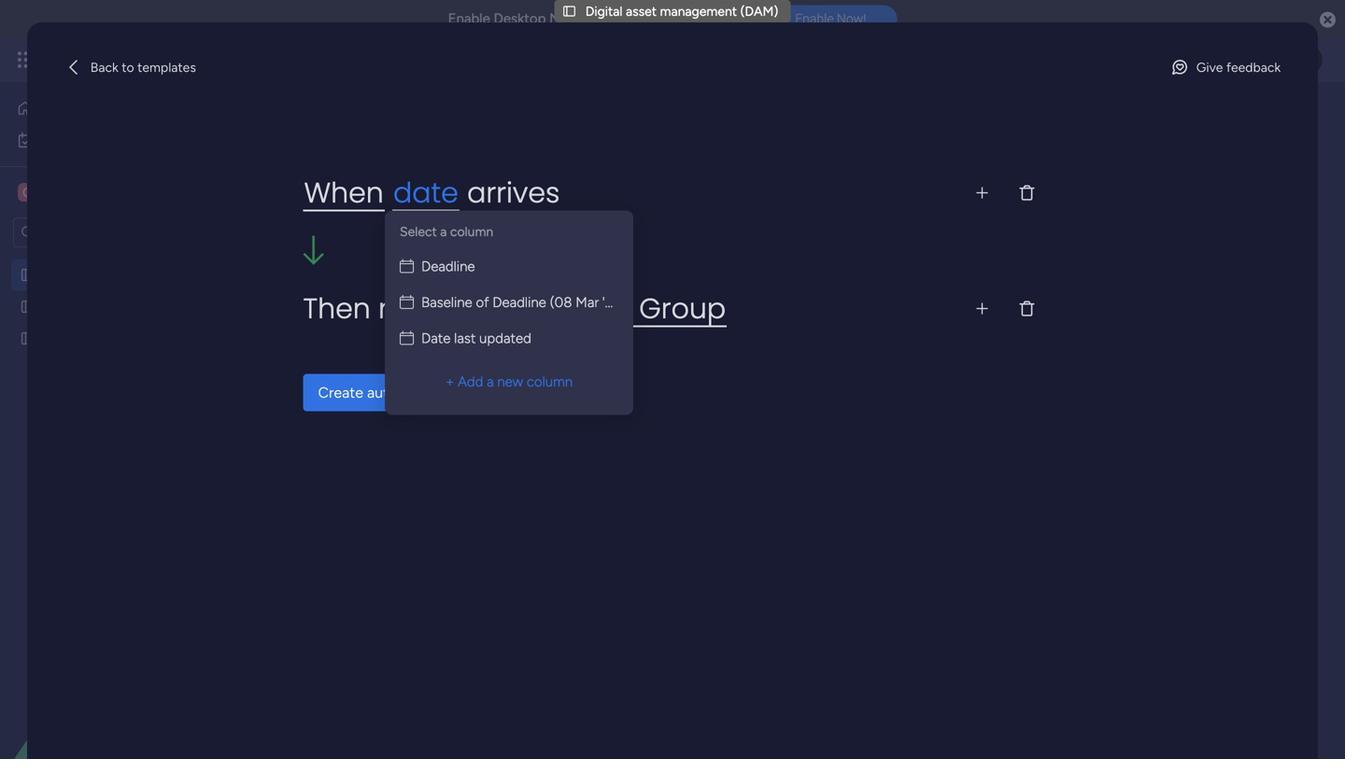 Task type: vqa. For each thing, say whether or not it's contained in the screenshot.
asset to the bottom
yes



Task type: locate. For each thing, give the bounding box(es) containing it.
deadline
[[422, 258, 475, 275], [493, 294, 547, 311]]

automation
[[367, 384, 444, 402]]

0 horizontal spatial -
[[388, 365, 392, 378]]

1 vertical spatial public board image
[[20, 298, 37, 316]]

1 horizontal spatial workload
[[437, 175, 492, 191]]

management right work
[[189, 49, 290, 70]]

back to templates
[[90, 59, 196, 75]]

(dam)
[[741, 3, 779, 19]]

public board image
[[20, 266, 37, 284], [20, 298, 37, 316]]

workload up february
[[310, 290, 392, 314]]

when
[[304, 173, 384, 212]]

-
[[388, 365, 392, 378], [499, 365, 503, 378], [624, 365, 628, 378]]

0 vertical spatial deadline
[[422, 258, 475, 275]]

w7   12 - 18
[[357, 365, 405, 378]]

asset left angle down image
[[321, 225, 352, 241]]

option
[[0, 258, 238, 262]]

0 vertical spatial to
[[122, 59, 134, 75]]

then
[[303, 289, 371, 328]]

whiteboard
[[601, 175, 670, 191]]

management
[[660, 3, 738, 19], [189, 49, 290, 70]]

0 horizontal spatial column
[[450, 224, 494, 240]]

enable left now!
[[796, 11, 834, 26]]

column down date arrives
[[450, 224, 494, 240]]

workload right the team
[[437, 175, 492, 191]]

enable inside button
[[796, 11, 834, 26]]

- right 12
[[388, 365, 392, 378]]

v2 calendar view small outline image left date
[[400, 330, 414, 347]]

a right select on the left top
[[440, 224, 447, 240]]

enable now!
[[796, 11, 867, 26]]

team workload button
[[388, 168, 506, 198]]

person
[[638, 225, 678, 241]]

1 horizontal spatial column
[[527, 374, 573, 391]]

v2 calendar view small outline image
[[400, 294, 414, 311], [400, 330, 414, 347]]

1 horizontal spatial new
[[572, 289, 632, 328]]

1 public board image from the top
[[20, 266, 37, 284]]

new inside "new asset" button
[[291, 225, 318, 241]]

deadline down add widget popup button
[[422, 258, 475, 275]]

digital asset management (dam)
[[586, 3, 779, 19]]

- for 19
[[499, 365, 503, 378]]

on
[[635, 10, 654, 27]]

date last updated
[[422, 330, 532, 347]]

management for work
[[189, 49, 290, 70]]

0 vertical spatial asset
[[626, 3, 657, 19]]

2024
[[394, 333, 426, 349]]

c
[[22, 185, 32, 200]]

1 vertical spatial new
[[572, 289, 632, 328]]

list box
[[0, 256, 238, 607]]

add left widget
[[434, 225, 458, 241]]

this
[[657, 10, 682, 27]]

v2 calendar view small outline image down v2 calendar view small outline icon
[[400, 294, 414, 311]]

1 horizontal spatial management
[[660, 3, 738, 19]]

arrives
[[467, 173, 560, 212]]

asset right digital
[[626, 3, 657, 19]]

2 - from the left
[[499, 365, 503, 378]]

2 enable from the left
[[796, 11, 834, 26]]

0 horizontal spatial new
[[291, 225, 318, 241]]

1 vertical spatial workload
[[310, 290, 392, 314]]

- right 19
[[499, 365, 503, 378]]

team workload
[[402, 175, 492, 191]]

1 vertical spatial a
[[487, 374, 494, 391]]

add right +
[[458, 374, 484, 391]]

a right 'w8'
[[487, 374, 494, 391]]

mar
[[576, 294, 599, 311]]

new asset
[[291, 225, 352, 241]]

2 horizontal spatial -
[[624, 365, 628, 378]]

column
[[450, 224, 494, 240], [527, 374, 573, 391]]

workload
[[437, 175, 492, 191], [310, 290, 392, 314]]

1 horizontal spatial deadline
[[493, 294, 547, 311]]

1 horizontal spatial -
[[499, 365, 503, 378]]

1 enable from the left
[[448, 10, 491, 27]]

to inside button
[[122, 59, 134, 75]]

0 vertical spatial new
[[291, 225, 318, 241]]

0 vertical spatial column
[[450, 224, 494, 240]]

1 vertical spatial management
[[189, 49, 290, 70]]

1 vertical spatial v2 calendar view small outline image
[[400, 330, 414, 347]]

a
[[440, 224, 447, 240], [487, 374, 494, 391]]

dapulse close image
[[1321, 11, 1337, 30]]

date
[[393, 173, 459, 212]]

add widget
[[434, 225, 502, 241]]

select product image
[[17, 50, 36, 69]]

add
[[434, 225, 458, 241], [458, 374, 484, 391]]

updated
[[480, 330, 532, 347]]

0 horizontal spatial enable
[[448, 10, 491, 27]]

today
[[594, 294, 629, 310]]

- left 3 on the top
[[624, 365, 628, 378]]

1 vertical spatial asset
[[321, 225, 352, 241]]

baseline of deadline (08 mar '24)
[[422, 294, 626, 311]]

collaborative whiteboard button
[[506, 168, 670, 198]]

enable left desktop at left top
[[448, 10, 491, 27]]

today button
[[586, 286, 637, 318]]

search everything image
[[1183, 50, 1202, 69]]

to
[[122, 59, 134, 75], [536, 289, 564, 328]]

0 vertical spatial v2 calendar view small outline image
[[400, 294, 414, 311]]

0 horizontal spatial management
[[189, 49, 290, 70]]

unassigned
[[355, 330, 424, 346]]

column right new at the left
[[527, 374, 573, 391]]

1 v2 calendar view small outline image from the top
[[400, 294, 414, 311]]

0 horizontal spatial to
[[122, 59, 134, 75]]

asset for new
[[321, 225, 352, 241]]

deadline right of
[[493, 294, 547, 311]]

new
[[291, 225, 318, 241], [572, 289, 632, 328]]

collaborative whiteboard
[[520, 175, 670, 191]]

create automation
[[318, 384, 444, 402]]

table
[[343, 175, 374, 191]]

then move item to new group
[[303, 289, 726, 328]]

main table
[[312, 175, 374, 191]]

0 horizontal spatial asset
[[321, 225, 352, 241]]

0 vertical spatial public board image
[[20, 266, 37, 284]]

0 horizontal spatial add
[[434, 225, 458, 241]]

asset inside button
[[321, 225, 352, 241]]

w8   19 - 25
[[468, 365, 517, 378]]

1 - from the left
[[388, 365, 392, 378]]

to left the mar
[[536, 289, 564, 328]]

0 horizontal spatial a
[[440, 224, 447, 240]]

to right back in the top left of the page
[[122, 59, 134, 75]]

create
[[318, 384, 364, 402]]

date arrives
[[393, 173, 560, 212]]

0 vertical spatial management
[[660, 3, 738, 19]]

person button
[[608, 218, 689, 248]]

v2 calendar view small outline image for date
[[400, 330, 414, 347]]

main table button
[[283, 168, 388, 198]]

enable now! button
[[765, 5, 898, 33]]

1 horizontal spatial enable
[[796, 11, 834, 26]]

asset
[[626, 3, 657, 19], [321, 225, 352, 241]]

1 horizontal spatial to
[[536, 289, 564, 328]]

3 - from the left
[[624, 365, 628, 378]]

0 vertical spatial add
[[434, 225, 458, 241]]

0 horizontal spatial workload
[[310, 290, 392, 314]]

0 vertical spatial workload
[[437, 175, 492, 191]]

february 2024
[[337, 333, 426, 349]]

1 horizontal spatial asset
[[626, 3, 657, 19]]

2 v2 calendar view small outline image from the top
[[400, 330, 414, 347]]

1 vertical spatial add
[[458, 374, 484, 391]]

(08
[[550, 294, 572, 311]]

add inside popup button
[[434, 225, 458, 241]]

give
[[1197, 59, 1224, 75]]

0 horizontal spatial deadline
[[422, 258, 475, 275]]

management right on at top
[[660, 3, 738, 19]]

item
[[466, 289, 528, 328]]

+ add a new column
[[446, 374, 573, 391]]



Task type: describe. For each thing, give the bounding box(es) containing it.
group
[[640, 289, 726, 328]]

w9   feb 26 - 3
[[572, 365, 636, 378]]

desktop
[[494, 10, 546, 27]]

12
[[375, 365, 385, 378]]

v2 calendar view small outline image for baseline
[[400, 294, 414, 311]]

asset for digital
[[626, 3, 657, 19]]

now!
[[837, 11, 867, 26]]

lottie animation image
[[0, 571, 238, 760]]

w9
[[572, 365, 587, 378]]

move
[[378, 289, 458, 328]]

select
[[400, 224, 437, 240]]

give feedback button
[[1163, 52, 1289, 82]]

1 vertical spatial deadline
[[493, 294, 547, 311]]

1 vertical spatial column
[[527, 374, 573, 391]]

2 public board image from the top
[[20, 298, 37, 316]]

notifications
[[550, 10, 631, 27]]

1 vertical spatial to
[[536, 289, 564, 328]]

public board image
[[20, 330, 37, 348]]

18
[[395, 365, 405, 378]]

of
[[476, 294, 489, 311]]

v2 calendar view small outline image
[[400, 258, 414, 275]]

26
[[610, 365, 621, 378]]

'24)
[[603, 294, 626, 311]]

john smith image
[[1294, 45, 1323, 75]]

date
[[422, 330, 451, 347]]

computer
[[686, 10, 750, 27]]

february
[[337, 333, 391, 349]]

3
[[630, 365, 636, 378]]

1 horizontal spatial add
[[458, 374, 484, 391]]

Workload field
[[306, 290, 397, 315]]

help image
[[1224, 50, 1243, 69]]

v2 v sign image
[[485, 332, 500, 355]]

25
[[506, 365, 517, 378]]

19
[[486, 365, 496, 378]]

- for 12
[[388, 365, 392, 378]]

create automation button
[[303, 374, 459, 412]]

add widget button
[[399, 218, 510, 248]]

workspace image
[[18, 182, 36, 203]]

last
[[454, 330, 476, 347]]

lottie animation element
[[0, 571, 238, 760]]

1 horizontal spatial a
[[487, 374, 494, 391]]

weeks
[[655, 294, 694, 310]]

give feedback link
[[1163, 52, 1289, 82]]

widget
[[461, 225, 502, 241]]

monday
[[83, 49, 147, 70]]

enable for enable now!
[[796, 11, 834, 26]]

+
[[446, 374, 454, 391]]

work
[[151, 49, 185, 70]]

back to templates button
[[57, 52, 204, 82]]

workload inside field
[[310, 290, 392, 314]]

team
[[402, 175, 434, 191]]

baseline
[[422, 294, 473, 311]]

w8
[[468, 365, 484, 378]]

select a column
[[400, 224, 494, 240]]

collaborative
[[520, 175, 598, 191]]

enable for enable desktop notifications on this computer
[[448, 10, 491, 27]]

management for asset
[[660, 3, 738, 19]]

workload inside button
[[437, 175, 492, 191]]

new asset button
[[283, 218, 360, 248]]

new
[[498, 374, 524, 391]]

integrate button
[[983, 164, 1164, 203]]

templates
[[138, 59, 196, 75]]

feb
[[590, 365, 607, 378]]

give feedback
[[1197, 59, 1282, 75]]

main
[[312, 175, 340, 191]]

feedback
[[1227, 59, 1282, 75]]

0 vertical spatial a
[[440, 224, 447, 240]]

back
[[90, 59, 119, 75]]

digital
[[586, 3, 623, 19]]

enable desktop notifications on this computer
[[448, 10, 750, 27]]

monday work management
[[83, 49, 290, 70]]

c button
[[13, 177, 182, 208]]

angle down image
[[369, 226, 378, 240]]

w7
[[357, 365, 373, 378]]

integrate
[[1015, 175, 1069, 191]]



